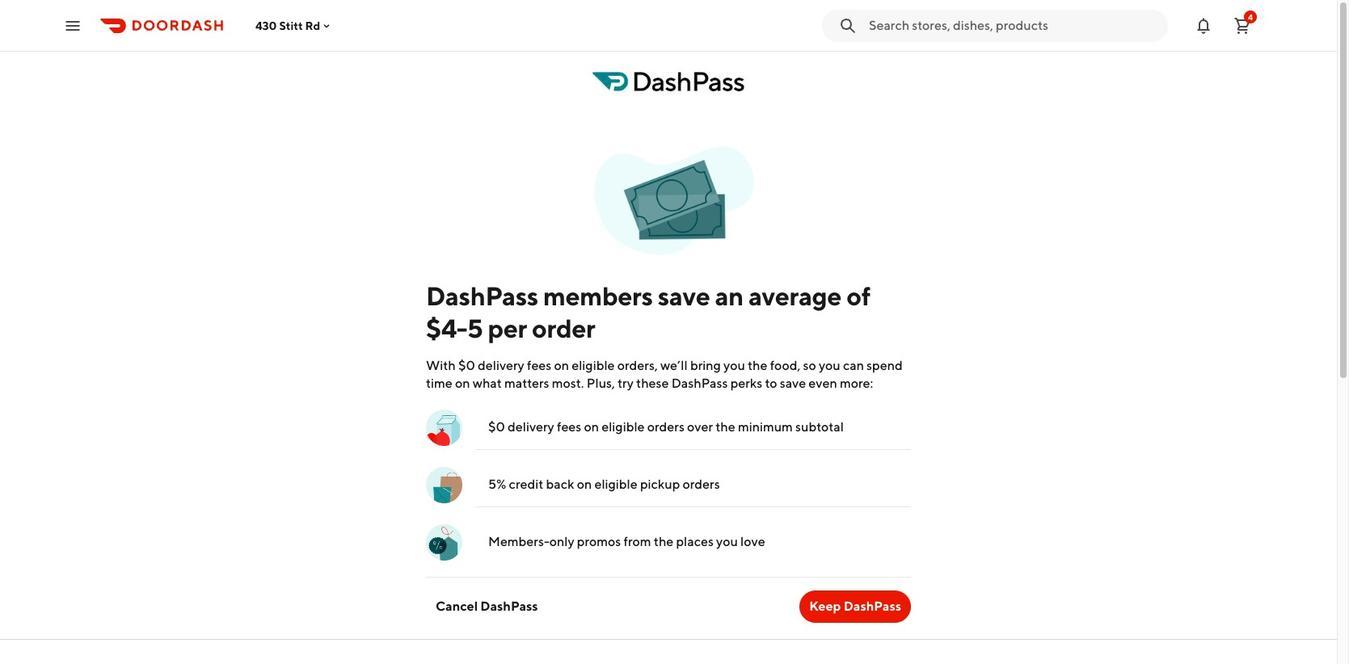Task type: vqa. For each thing, say whether or not it's contained in the screenshot.
$7.00 in the the "Mini Funnel Cake Whipped Cream, Ice Cream, Choice of Syrup Red Velvet or Carnival $7.00"
no



Task type: locate. For each thing, give the bounding box(es) containing it.
fees down the most.
[[557, 420, 582, 435]]

plus,
[[587, 376, 615, 391]]

over
[[687, 420, 713, 435]]

0 horizontal spatial $0
[[459, 358, 475, 374]]

most.
[[552, 376, 584, 391]]

0 horizontal spatial the
[[654, 535, 674, 550]]

1 vertical spatial orders
[[683, 477, 720, 493]]

order
[[532, 313, 596, 344]]

bring
[[691, 358, 721, 374]]

0 vertical spatial fees
[[527, 358, 552, 374]]

0 vertical spatial delivery
[[478, 358, 525, 374]]

to
[[765, 376, 778, 391]]

members-
[[488, 535, 550, 550]]

dashpass
[[426, 281, 539, 311], [672, 376, 728, 391], [481, 599, 538, 615], [844, 599, 902, 615]]

the right over
[[716, 420, 736, 435]]

eligible
[[572, 358, 615, 374], [602, 420, 645, 435], [595, 477, 638, 493]]

dashpass down bring
[[672, 376, 728, 391]]

$0 down "what"
[[488, 420, 505, 435]]

love
[[741, 535, 766, 550]]

2 vertical spatial eligible
[[595, 477, 638, 493]]

1 vertical spatial fees
[[557, 420, 582, 435]]

you up perks
[[724, 358, 745, 374]]

2 horizontal spatial the
[[748, 358, 768, 374]]

dashpass right keep
[[844, 599, 902, 615]]

so
[[803, 358, 817, 374]]

cancel dashpass button
[[426, 591, 548, 624]]

save left an
[[658, 281, 710, 311]]

$0 right with at the bottom left of the page
[[459, 358, 475, 374]]

0 vertical spatial orders
[[648, 420, 685, 435]]

dashpass up 5
[[426, 281, 539, 311]]

on up the most.
[[554, 358, 569, 374]]

0 vertical spatial the
[[748, 358, 768, 374]]

0 horizontal spatial save
[[658, 281, 710, 311]]

only
[[550, 535, 575, 550]]

1 vertical spatial save
[[780, 376, 806, 391]]

1 vertical spatial eligible
[[602, 420, 645, 435]]

0 vertical spatial eligible
[[572, 358, 615, 374]]

1 horizontal spatial the
[[716, 420, 736, 435]]

these
[[636, 376, 669, 391]]

save
[[658, 281, 710, 311], [780, 376, 806, 391]]

4 button
[[1227, 9, 1259, 42]]

perks
[[731, 376, 763, 391]]

0 vertical spatial save
[[658, 281, 710, 311]]

5
[[468, 313, 483, 344]]

delivery
[[478, 358, 525, 374], [508, 420, 555, 435]]

try
[[618, 376, 634, 391]]

430 stitt rd
[[256, 19, 320, 32]]

eligible inside with $0 delivery fees on eligible orders, we'll bring you the food, so you can spend time on what matters most. plus, try these dashpass perks to save even more:
[[572, 358, 615, 374]]

more:
[[840, 376, 874, 391]]

0 vertical spatial $0
[[459, 358, 475, 374]]

members-only promos from the places you love
[[488, 535, 766, 550]]

fees
[[527, 358, 552, 374], [557, 420, 582, 435]]

delivery down matters
[[508, 420, 555, 435]]

dashpass right cancel
[[481, 599, 538, 615]]

notification bell image
[[1194, 16, 1214, 35]]

4
[[1249, 12, 1253, 21]]

the right from
[[654, 535, 674, 550]]

promos
[[577, 535, 621, 550]]

on
[[554, 358, 569, 374], [455, 376, 470, 391], [584, 420, 599, 435], [577, 477, 592, 493]]

save down "food,"
[[780, 376, 806, 391]]

from
[[624, 535, 651, 550]]

of
[[847, 281, 871, 311]]

the inside with $0 delivery fees on eligible orders, we'll bring you the food, so you can spend time on what matters most. plus, try these dashpass perks to save even more:
[[748, 358, 768, 374]]

keep dashpass
[[810, 599, 902, 615]]

dashpass members save an average of $4-5 per order
[[426, 281, 871, 344]]

eligible down try
[[602, 420, 645, 435]]

eligible up plus,
[[572, 358, 615, 374]]

orders left over
[[648, 420, 685, 435]]

1 vertical spatial $0
[[488, 420, 505, 435]]

the
[[748, 358, 768, 374], [716, 420, 736, 435], [654, 535, 674, 550]]

orders
[[648, 420, 685, 435], [683, 477, 720, 493]]

0 horizontal spatial fees
[[527, 358, 552, 374]]

minimum
[[738, 420, 793, 435]]

dashpass inside dashpass members save an average of $4-5 per order
[[426, 281, 539, 311]]

on right back
[[577, 477, 592, 493]]

$0
[[459, 358, 475, 374], [488, 420, 505, 435]]

the up perks
[[748, 358, 768, 374]]

eligible left pickup
[[595, 477, 638, 493]]

1 horizontal spatial save
[[780, 376, 806, 391]]

pickup
[[640, 477, 680, 493]]

1 vertical spatial the
[[716, 420, 736, 435]]

1 horizontal spatial fees
[[557, 420, 582, 435]]

you up the even
[[819, 358, 841, 374]]

fees up matters
[[527, 358, 552, 374]]

2 vertical spatial the
[[654, 535, 674, 550]]

with $0 delivery fees on eligible orders, we'll bring you the food, so you can spend time on what matters most. plus, try these dashpass perks to save even more:
[[426, 358, 903, 391]]

delivery up "what"
[[478, 358, 525, 374]]

time
[[426, 376, 453, 391]]

keep
[[810, 599, 841, 615]]

you
[[724, 358, 745, 374], [819, 358, 841, 374], [717, 535, 738, 550]]

orders right pickup
[[683, 477, 720, 493]]

even
[[809, 376, 838, 391]]



Task type: describe. For each thing, give the bounding box(es) containing it.
on down plus,
[[584, 420, 599, 435]]

delivery inside with $0 delivery fees on eligible orders, we'll bring you the food, so you can spend time on what matters most. plus, try these dashpass perks to save even more:
[[478, 358, 525, 374]]

keep dashpass button
[[800, 591, 911, 624]]

credit
[[509, 477, 544, 493]]

matters
[[505, 376, 550, 391]]

spend
[[867, 358, 903, 374]]

1 horizontal spatial $0
[[488, 420, 505, 435]]

members
[[543, 281, 653, 311]]

1 items, open order cart image
[[1233, 16, 1253, 35]]

5%
[[488, 477, 507, 493]]

$0 inside with $0 delivery fees on eligible orders, we'll bring you the food, so you can spend time on what matters most. plus, try these dashpass perks to save even more:
[[459, 358, 475, 374]]

save inside dashpass members save an average of $4-5 per order
[[658, 281, 710, 311]]

orders,
[[618, 358, 658, 374]]

you left love
[[717, 535, 738, 550]]

$0 delivery fees on eligible orders over the minimum subtotal
[[488, 420, 844, 435]]

open menu image
[[63, 16, 82, 35]]

on right time
[[455, 376, 470, 391]]

average
[[749, 281, 842, 311]]

can
[[843, 358, 864, 374]]

cancel
[[436, 599, 478, 615]]

dashpass inside with $0 delivery fees on eligible orders, we'll bring you the food, so you can spend time on what matters most. plus, try these dashpass perks to save even more:
[[672, 376, 728, 391]]

with
[[426, 358, 456, 374]]

places
[[676, 535, 714, 550]]

stitt
[[279, 19, 303, 32]]

eligible for back
[[595, 477, 638, 493]]

what
[[473, 376, 502, 391]]

save inside with $0 delivery fees on eligible orders, we'll bring you the food, so you can spend time on what matters most. plus, try these dashpass perks to save even more:
[[780, 376, 806, 391]]

subtotal
[[796, 420, 844, 435]]

per
[[488, 313, 527, 344]]

we'll
[[661, 358, 688, 374]]

an
[[715, 281, 744, 311]]

$4-
[[426, 313, 468, 344]]

430
[[256, 19, 277, 32]]

cancel dashpass
[[436, 599, 538, 615]]

back
[[546, 477, 575, 493]]

Store search: begin typing to search for stores available on DoorDash text field
[[869, 17, 1159, 34]]

1 vertical spatial delivery
[[508, 420, 555, 435]]

eligible for fees
[[602, 420, 645, 435]]

food,
[[770, 358, 801, 374]]

fees inside with $0 delivery fees on eligible orders, we'll bring you the food, so you can spend time on what matters most. plus, try these dashpass perks to save even more:
[[527, 358, 552, 374]]

5% credit back on eligible pickup orders
[[488, 477, 720, 493]]

rd
[[305, 19, 320, 32]]

430 stitt rd button
[[256, 19, 333, 32]]



